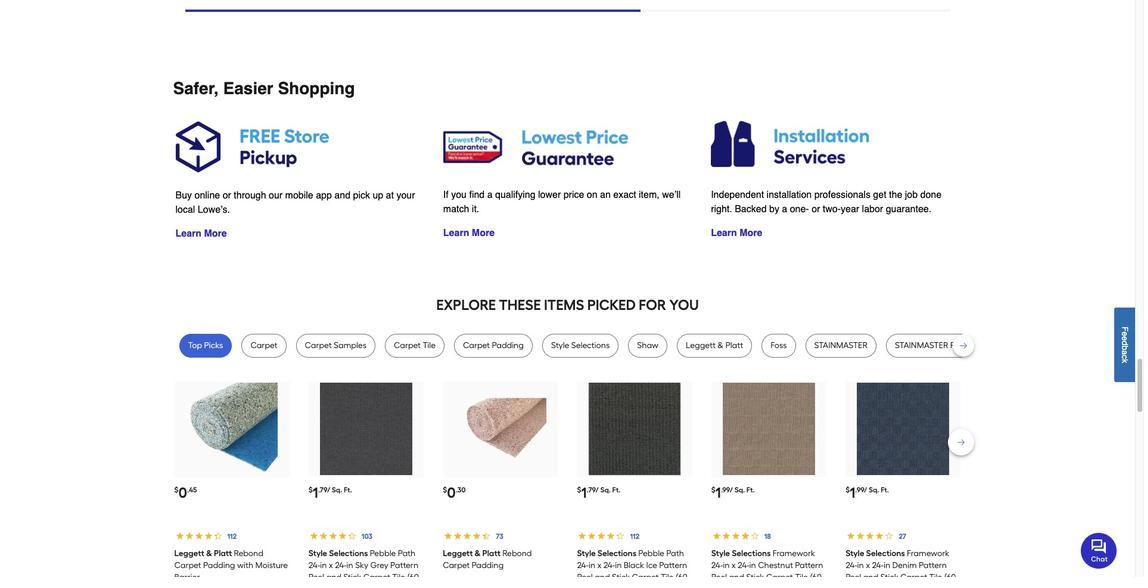 Task type: vqa. For each thing, say whether or not it's contained in the screenshot.


Task type: locate. For each thing, give the bounding box(es) containing it.
1 horizontal spatial learn more link
[[444, 228, 495, 239]]

learn more link down it.
[[444, 228, 495, 239]]

moisture
[[255, 560, 288, 571]]

1 horizontal spatial path
[[667, 549, 685, 559]]

1 horizontal spatial leggett
[[443, 549, 473, 559]]

explore these items picked for you
[[437, 296, 699, 314]]

0 horizontal spatial leggett & platt
[[174, 549, 232, 559]]

.79/ for pebble path 24-in x 24-in sky grey pattern peel and stick carpet tile (6
[[318, 486, 331, 494]]

stick down the denim
[[881, 572, 899, 577]]

carpet
[[251, 340, 278, 350], [305, 340, 332, 350], [394, 340, 421, 350], [463, 340, 490, 350], [174, 560, 201, 571], [443, 560, 470, 571], [364, 572, 391, 577], [632, 572, 659, 577], [767, 572, 794, 577], [901, 572, 928, 577]]

learn more down backed
[[712, 228, 763, 239]]

0 horizontal spatial learn more
[[176, 228, 227, 239]]

local
[[176, 204, 195, 215]]

0 horizontal spatial .79/
[[318, 486, 331, 494]]

easier
[[223, 79, 274, 98]]

leggett for rebond carpet padding
[[443, 549, 473, 559]]

2 .99/ from the left
[[856, 486, 868, 494]]

peel
[[309, 572, 324, 577], [578, 572, 593, 577], [712, 572, 728, 577], [846, 572, 862, 577]]

style selections for framework 24-in x 24-in chestnut pattern peel and stick carpet tile (6
[[712, 549, 771, 559]]

0 horizontal spatial or
[[223, 190, 231, 201]]

x left the denim
[[867, 560, 871, 571]]

0 horizontal spatial a
[[488, 190, 493, 201]]

you
[[670, 296, 699, 314]]

in
[[320, 560, 327, 571], [347, 560, 353, 571], [589, 560, 596, 571], [616, 560, 622, 571], [724, 560, 730, 571], [750, 560, 757, 571], [858, 560, 865, 571], [884, 560, 891, 571]]

learn more down it.
[[444, 228, 495, 239]]

grey
[[371, 560, 389, 571]]

petprotect
[[951, 340, 990, 350]]

padding inside rebond carpet padding with moisture barrier
[[203, 560, 235, 571]]

$ for framework 24-in x 24-in chestnut pattern peel and stick carpet tile (6
[[712, 486, 716, 494]]

lowe's.
[[198, 204, 230, 215]]

padding for rebond carpet padding
[[472, 560, 504, 571]]

2 vertical spatial a
[[1121, 350, 1131, 355]]

1 ft. from the left
[[344, 486, 352, 494]]

1 horizontal spatial or
[[812, 204, 821, 215]]

selections up chestnut
[[732, 549, 771, 559]]

1 horizontal spatial &
[[475, 549, 481, 559]]

1 horizontal spatial learn
[[444, 228, 470, 239]]

padding
[[492, 340, 524, 350], [203, 560, 235, 571], [472, 560, 504, 571]]

5 $ from the left
[[712, 486, 716, 494]]

2 horizontal spatial learn more
[[712, 228, 763, 239]]

$ 1 .99/ sq. ft. for framework 24-in x 24-in chestnut pattern peel and stick carpet tile (6
[[712, 484, 755, 501]]

0 horizontal spatial rebond
[[234, 549, 264, 559]]

learn down match
[[444, 228, 470, 239]]

peel inside framework 24-in x 24-in denim pattern peel and stick carpet tile (6
[[846, 572, 862, 577]]

done
[[921, 190, 942, 201]]

& for rebond carpet padding with moisture barrier
[[206, 549, 212, 559]]

pattern right chestnut
[[796, 560, 824, 571]]

independent
[[712, 190, 765, 201]]

selections up sky
[[329, 549, 368, 559]]

1 horizontal spatial $ 1 .79/ sq. ft.
[[578, 484, 621, 501]]

stick inside the framework 24-in x 24-in chestnut pattern peel and stick carpet tile (6
[[747, 572, 765, 577]]

3 ft. from the left
[[747, 486, 755, 494]]

style for framework 24-in x 24-in denim pattern peel and stick carpet tile (6
[[846, 549, 865, 559]]

stainmaster for stainmaster petprotect
[[896, 340, 949, 350]]

or left two-
[[812, 204, 821, 215]]

ice
[[647, 560, 658, 571]]

style
[[552, 340, 570, 350], [309, 549, 327, 559], [578, 549, 596, 559], [712, 549, 731, 559], [846, 549, 865, 559]]

pattern inside framework 24-in x 24-in denim pattern peel and stick carpet tile (6
[[920, 560, 948, 571]]

professionals
[[815, 190, 871, 201]]

.79/
[[318, 486, 331, 494], [587, 486, 599, 494]]

2 horizontal spatial more
[[740, 228, 763, 239]]

framework up chestnut
[[773, 549, 816, 559]]

pattern right ice
[[660, 560, 688, 571]]

learn more link for independent installation professionals get the job done right. backed by a one- or two-year labor guarantee.
[[712, 228, 763, 239]]

pebble inside pebble path 24-in x 24-in sky grey pattern peel and stick carpet tile (6
[[370, 549, 396, 559]]

a right find
[[488, 190, 493, 201]]

1 learn from the left
[[444, 228, 470, 239]]

padding inside rebond carpet padding
[[472, 560, 504, 571]]

1 1 from the left
[[313, 484, 318, 501]]

leggett for rebond carpet padding with moisture barrier
[[174, 549, 204, 559]]

job
[[906, 190, 918, 201]]

learn down right.
[[712, 228, 738, 239]]

more for installation
[[740, 228, 763, 239]]

8 in from the left
[[884, 560, 891, 571]]

stick down black
[[612, 572, 630, 577]]

2 $ from the left
[[309, 486, 313, 494]]

2 horizontal spatial learn
[[712, 228, 738, 239]]

2 more from the left
[[740, 228, 763, 239]]

4 stick from the left
[[881, 572, 899, 577]]

0 horizontal spatial framework
[[773, 549, 816, 559]]

samples
[[334, 340, 367, 350]]

1 for framework 24-in x 24-in denim pattern peel and stick carpet tile (6
[[850, 484, 856, 501]]

b
[[1121, 345, 1131, 350]]

x
[[329, 560, 333, 571], [598, 560, 602, 571], [732, 560, 736, 571], [867, 560, 871, 571]]

a up k at the bottom
[[1121, 350, 1131, 355]]

1 sq. from the left
[[332, 486, 342, 494]]

rebond for rebond carpet padding with moisture barrier
[[234, 549, 264, 559]]

ft. for pebble path 24-in x 24-in black ice pattern peel and stick carpet tile (6
[[613, 486, 621, 494]]

a inside button
[[1121, 350, 1131, 355]]

path inside pebble path 24-in x 24-in black ice pattern peel and stick carpet tile (6
[[667, 549, 685, 559]]

d
[[1121, 341, 1131, 345]]

learn more down lowe's.
[[176, 228, 227, 239]]

1 vertical spatial or
[[812, 204, 821, 215]]

1 path from the left
[[398, 549, 416, 559]]

carpet inside rebond carpet padding
[[443, 560, 470, 571]]

and inside the framework 24-in x 24-in chestnut pattern peel and stick carpet tile (6
[[730, 572, 745, 577]]

pebble up ice
[[639, 549, 665, 559]]

1 horizontal spatial rebond
[[503, 549, 532, 559]]

stainmaster
[[815, 340, 868, 350], [896, 340, 949, 350]]

1 learn more from the left
[[444, 228, 495, 239]]

carpet inside framework 24-in x 24-in denim pattern peel and stick carpet tile (6
[[901, 572, 928, 577]]

learn more
[[444, 228, 495, 239], [712, 228, 763, 239], [176, 228, 227, 239]]

1 horizontal spatial learn more
[[444, 228, 495, 239]]

learn more link for buy online or through our mobile app and pick up at your local lowe's.
[[176, 228, 227, 239]]

1 .99/ from the left
[[722, 486, 734, 494]]

learn more for if you find a qualifying lower price on an exact item, we'll match it.
[[444, 228, 495, 239]]

1 horizontal spatial 0
[[447, 484, 456, 501]]

1 stainmaster from the left
[[815, 340, 868, 350]]

2 ft. from the left
[[613, 486, 621, 494]]

pattern
[[391, 560, 419, 571], [660, 560, 688, 571], [796, 560, 824, 571], [920, 560, 948, 571]]

2 in from the left
[[347, 560, 353, 571]]

e up the "b"
[[1121, 336, 1131, 341]]

style selections pebble path 24-in x 24-in black ice pattern peel and stick carpet tile (60-sq ft) image
[[589, 383, 681, 475]]

platt for rebond carpet padding with moisture barrier
[[214, 549, 232, 559]]

3 learn more link from the left
[[176, 228, 227, 239]]

1 $ from the left
[[174, 486, 179, 494]]

1 pebble from the left
[[370, 549, 396, 559]]

the
[[890, 190, 903, 201]]

$ 1 .79/ sq. ft.
[[309, 484, 352, 501], [578, 484, 621, 501]]

pebble for grey
[[370, 549, 396, 559]]

sq. for framework 24-in x 24-in chestnut pattern peel and stick carpet tile (6
[[735, 486, 746, 494]]

ft. for framework 24-in x 24-in chestnut pattern peel and stick carpet tile (6
[[747, 486, 755, 494]]

learn more for buy online or through our mobile app and pick up at your local lowe's.
[[176, 228, 227, 239]]

0 horizontal spatial &
[[206, 549, 212, 559]]

2 sq. from the left
[[601, 486, 611, 494]]

lowest price guarantee. image
[[444, 117, 692, 176]]

stick inside pebble path 24-in x 24-in black ice pattern peel and stick carpet tile (6
[[612, 572, 630, 577]]

learn down local
[[176, 228, 202, 239]]

2 stainmaster from the left
[[896, 340, 949, 350]]

learn for buy online or through our mobile app and pick up at your local lowe's.
[[176, 228, 202, 239]]

0 horizontal spatial more
[[204, 228, 227, 239]]

framework up the denim
[[908, 549, 950, 559]]

1 horizontal spatial leggett & platt
[[443, 549, 501, 559]]

e
[[1121, 332, 1131, 336], [1121, 336, 1131, 341]]

1 vertical spatial a
[[783, 204, 788, 215]]

learn more link
[[444, 228, 495, 239], [712, 228, 763, 239], [176, 228, 227, 239]]

1 horizontal spatial $ 1 .99/ sq. ft.
[[846, 484, 890, 501]]

2 peel from the left
[[578, 572, 593, 577]]

learn more link down backed
[[712, 228, 763, 239]]

or up lowe's.
[[223, 190, 231, 201]]

x left sky
[[329, 560, 333, 571]]

$
[[174, 486, 179, 494], [309, 486, 313, 494], [443, 486, 447, 494], [578, 486, 582, 494], [712, 486, 716, 494], [846, 486, 850, 494]]

get
[[874, 190, 887, 201]]

pebble for ice
[[639, 549, 665, 559]]

0 horizontal spatial learn more link
[[176, 228, 227, 239]]

1 more from the left
[[472, 228, 495, 239]]

tile inside the framework 24-in x 24-in chestnut pattern peel and stick carpet tile (6
[[796, 572, 809, 577]]

0 horizontal spatial 0
[[179, 484, 187, 501]]

2 stick from the left
[[612, 572, 630, 577]]

3 x from the left
[[732, 560, 736, 571]]

1 $ 1 .79/ sq. ft. from the left
[[309, 484, 352, 501]]

8 24- from the left
[[873, 560, 884, 571]]

more down lowe's.
[[204, 228, 227, 239]]

1 .79/ from the left
[[318, 486, 331, 494]]

selections for framework 24-in x 24-in chestnut pattern peel and stick carpet tile (6
[[732, 549, 771, 559]]

&
[[718, 340, 724, 350], [206, 549, 212, 559], [475, 549, 481, 559]]

pattern right the denim
[[920, 560, 948, 571]]

selections up black
[[598, 549, 637, 559]]

$ for pebble path 24-in x 24-in black ice pattern peel and stick carpet tile (6
[[578, 486, 582, 494]]

$ for framework 24-in x 24-in denim pattern peel and stick carpet tile (6
[[846, 486, 850, 494]]

path
[[398, 549, 416, 559], [667, 549, 685, 559]]

1 0 from the left
[[179, 484, 187, 501]]

picks
[[204, 340, 223, 350]]

barrier
[[174, 572, 200, 577]]

2 x from the left
[[598, 560, 602, 571]]

0 horizontal spatial stainmaster
[[815, 340, 868, 350]]

rebond
[[234, 549, 264, 559], [503, 549, 532, 559]]

0 horizontal spatial $ 1 .99/ sq. ft.
[[712, 484, 755, 501]]

7 in from the left
[[858, 560, 865, 571]]

3 peel from the left
[[712, 572, 728, 577]]

2 .79/ from the left
[[587, 486, 599, 494]]

tile
[[423, 340, 436, 350], [393, 572, 405, 577], [661, 572, 674, 577], [796, 572, 809, 577], [930, 572, 943, 577]]

stick
[[344, 572, 362, 577], [612, 572, 630, 577], [747, 572, 765, 577], [881, 572, 899, 577]]

1 pattern from the left
[[391, 560, 419, 571]]

1 24- from the left
[[309, 560, 320, 571]]

0 horizontal spatial path
[[398, 549, 416, 559]]

1 for framework 24-in x 24-in chestnut pattern peel and stick carpet tile (6
[[716, 484, 722, 501]]

4 peel from the left
[[846, 572, 862, 577]]

0 vertical spatial or
[[223, 190, 231, 201]]

rebond for rebond carpet padding
[[503, 549, 532, 559]]

style for pebble path 24-in x 24-in black ice pattern peel and stick carpet tile (6
[[578, 549, 596, 559]]

top
[[188, 340, 202, 350]]

selections
[[572, 340, 610, 350], [329, 549, 368, 559], [598, 549, 637, 559], [732, 549, 771, 559], [867, 549, 906, 559]]

path for pebble path 24-in x 24-in sky grey pattern peel and stick carpet tile (6
[[398, 549, 416, 559]]

2 horizontal spatial learn more link
[[712, 228, 763, 239]]

a inside independent installation professionals get the job done right. backed by a one- or two-year labor guarantee.
[[783, 204, 788, 215]]

path inside pebble path 24-in x 24-in sky grey pattern peel and stick carpet tile (6
[[398, 549, 416, 559]]

x inside pebble path 24-in x 24-in black ice pattern peel and stick carpet tile (6
[[598, 560, 602, 571]]

1 horizontal spatial pebble
[[639, 549, 665, 559]]

style for pebble path 24-in x 24-in sky grey pattern peel and stick carpet tile (6
[[309, 549, 327, 559]]

more down backed
[[740, 228, 763, 239]]

rebond inside rebond carpet padding
[[503, 549, 532, 559]]

0 horizontal spatial leggett
[[174, 549, 204, 559]]

style selections up sky
[[309, 549, 368, 559]]

4 sq. from the left
[[869, 486, 880, 494]]

up
[[373, 190, 384, 201]]

4 $ from the left
[[578, 486, 582, 494]]

style selections for pebble path 24-in x 24-in black ice pattern peel and stick carpet tile (6
[[578, 549, 637, 559]]

a
[[488, 190, 493, 201], [783, 204, 788, 215], [1121, 350, 1131, 355]]

carpet inside rebond carpet padding with moisture barrier
[[174, 560, 201, 571]]

more down it.
[[472, 228, 495, 239]]

1 x from the left
[[329, 560, 333, 571]]

leggett & platt
[[686, 340, 744, 350], [174, 549, 232, 559], [443, 549, 501, 559]]

2 learn more from the left
[[712, 228, 763, 239]]

pebble inside pebble path 24-in x 24-in black ice pattern peel and stick carpet tile (6
[[639, 549, 665, 559]]

$ inside '$ 0 .45'
[[174, 486, 179, 494]]

1 horizontal spatial .79/
[[587, 486, 599, 494]]

and inside framework 24-in x 24-in denim pattern peel and stick carpet tile (6
[[864, 572, 879, 577]]

pattern inside pebble path 24-in x 24-in black ice pattern peel and stick carpet tile (6
[[660, 560, 688, 571]]

1 framework from the left
[[773, 549, 816, 559]]

chat invite button image
[[1082, 532, 1118, 569]]

4 pattern from the left
[[920, 560, 948, 571]]

sq. for framework 24-in x 24-in denim pattern peel and stick carpet tile (6
[[869, 486, 880, 494]]

one-
[[791, 204, 810, 215]]

style selections for framework 24-in x 24-in denim pattern peel and stick carpet tile (6
[[846, 549, 906, 559]]

more for online
[[204, 228, 227, 239]]

style selections pebble path 24-in x 24-in sky grey pattern peel and stick carpet tile (60-sq ft) image
[[320, 383, 413, 475]]

1 stick from the left
[[344, 572, 362, 577]]

framework inside framework 24-in x 24-in denim pattern peel and stick carpet tile (6
[[908, 549, 950, 559]]

2 horizontal spatial a
[[1121, 350, 1131, 355]]

1
[[313, 484, 318, 501], [582, 484, 587, 501], [716, 484, 722, 501], [850, 484, 856, 501]]

e up d at right
[[1121, 332, 1131, 336]]

3 sq. from the left
[[735, 486, 746, 494]]

3 stick from the left
[[747, 572, 765, 577]]

1 horizontal spatial .99/
[[856, 486, 868, 494]]

6 $ from the left
[[846, 486, 850, 494]]

1 learn more link from the left
[[444, 228, 495, 239]]

pebble path 24-in x 24-in sky grey pattern peel and stick carpet tile (6
[[309, 549, 422, 577]]

0 horizontal spatial pebble
[[370, 549, 396, 559]]

tile inside pebble path 24-in x 24-in sky grey pattern peel and stick carpet tile (6
[[393, 572, 405, 577]]

4 1 from the left
[[850, 484, 856, 501]]

2 1 from the left
[[582, 484, 587, 501]]

platt
[[726, 340, 744, 350], [214, 549, 232, 559], [483, 549, 501, 559]]

1 for pebble path 24-in x 24-in black ice pattern peel and stick carpet tile (6
[[582, 484, 587, 501]]

2 24- from the left
[[335, 560, 347, 571]]

1 horizontal spatial a
[[783, 204, 788, 215]]

2 e from the top
[[1121, 336, 1131, 341]]

3 $ from the left
[[443, 486, 447, 494]]

a right by
[[783, 204, 788, 215]]

you
[[452, 190, 467, 201]]

framework inside the framework 24-in x 24-in chestnut pattern peel and stick carpet tile (6
[[773, 549, 816, 559]]

scrollbar
[[185, 9, 641, 12]]

more
[[472, 228, 495, 239], [740, 228, 763, 239], [204, 228, 227, 239]]

leggett & platt for rebond carpet padding with moisture barrier
[[174, 549, 232, 559]]

1 peel from the left
[[309, 572, 324, 577]]

style selections up black
[[578, 549, 637, 559]]

learn more link down lowe's.
[[176, 228, 227, 239]]

2 framework from the left
[[908, 549, 950, 559]]

2 pebble from the left
[[639, 549, 665, 559]]

stick down chestnut
[[747, 572, 765, 577]]

x left chestnut
[[732, 560, 736, 571]]

2 $ 1 .99/ sq. ft. from the left
[[846, 484, 890, 501]]

2 learn more link from the left
[[712, 228, 763, 239]]

1 horizontal spatial more
[[472, 228, 495, 239]]

3 more from the left
[[204, 228, 227, 239]]

2 learn from the left
[[712, 228, 738, 239]]

style selections for pebble path 24-in x 24-in sky grey pattern peel and stick carpet tile (6
[[309, 549, 368, 559]]

a inside if you find a qualifying lower price on an exact item, we'll match it.
[[488, 190, 493, 201]]

1 horizontal spatial framework
[[908, 549, 950, 559]]

style selections up the denim
[[846, 549, 906, 559]]

or
[[223, 190, 231, 201], [812, 204, 821, 215]]

x left black
[[598, 560, 602, 571]]

pebble
[[370, 549, 396, 559], [639, 549, 665, 559]]

1 horizontal spatial stainmaster
[[896, 340, 949, 350]]

2 pattern from the left
[[660, 560, 688, 571]]

2 0 from the left
[[447, 484, 456, 501]]

style for framework 24-in x 24-in chestnut pattern peel and stick carpet tile (6
[[712, 549, 731, 559]]

tile inside framework 24-in x 24-in denim pattern peel and stick carpet tile (6
[[930, 572, 943, 577]]

stick down sky
[[344, 572, 362, 577]]

leggett
[[686, 340, 716, 350], [174, 549, 204, 559], [443, 549, 473, 559]]

1 $ 1 .99/ sq. ft. from the left
[[712, 484, 755, 501]]

4 x from the left
[[867, 560, 871, 571]]

1 horizontal spatial platt
[[483, 549, 501, 559]]

5 in from the left
[[724, 560, 730, 571]]

4 ft. from the left
[[881, 486, 890, 494]]

ft.
[[344, 486, 352, 494], [613, 486, 621, 494], [747, 486, 755, 494], [881, 486, 890, 494]]

2 path from the left
[[667, 549, 685, 559]]

pattern right grey on the bottom of the page
[[391, 560, 419, 571]]

0 horizontal spatial $ 1 .79/ sq. ft.
[[309, 484, 352, 501]]

pebble up grey on the bottom of the page
[[370, 549, 396, 559]]

0 vertical spatial a
[[488, 190, 493, 201]]

selections up the denim
[[867, 549, 906, 559]]

0 horizontal spatial .99/
[[722, 486, 734, 494]]

.99/ for framework 24-in x 24-in chestnut pattern peel and stick carpet tile (6
[[722, 486, 734, 494]]

3 pattern from the left
[[796, 560, 824, 571]]

3 1 from the left
[[716, 484, 722, 501]]

6 in from the left
[[750, 560, 757, 571]]

rebond inside rebond carpet padding with moisture barrier
[[234, 549, 264, 559]]

more for you
[[472, 228, 495, 239]]

3 learn more from the left
[[176, 228, 227, 239]]

leggett & platt rebond carpet padding with moisture barrier image
[[186, 383, 278, 475]]

lower
[[539, 190, 561, 201]]

independent installation professionals get the job done right. backed by a one- or two-year labor guarantee.
[[712, 190, 942, 215]]

style selections up chestnut
[[712, 549, 771, 559]]

0 horizontal spatial platt
[[214, 549, 232, 559]]

stainmaster petprotect
[[896, 340, 990, 350]]

chestnut
[[759, 560, 794, 571]]

0 horizontal spatial learn
[[176, 228, 202, 239]]

3 learn from the left
[[176, 228, 202, 239]]

exact
[[614, 190, 637, 201]]

carpet inside the framework 24-in x 24-in chestnut pattern peel and stick carpet tile (6
[[767, 572, 794, 577]]

1 rebond from the left
[[234, 549, 264, 559]]

3 24- from the left
[[578, 560, 589, 571]]

learn for independent installation professionals get the job done right. backed by a one- or two-year labor guarantee.
[[712, 228, 738, 239]]

tile inside pebble path 24-in x 24-in black ice pattern peel and stick carpet tile (6
[[661, 572, 674, 577]]

2 $ 1 .79/ sq. ft. from the left
[[578, 484, 621, 501]]

$ inside $ 0 .30
[[443, 486, 447, 494]]

or inside independent installation professionals get the job done right. backed by a one- or two-year labor guarantee.
[[812, 204, 821, 215]]

2 rebond from the left
[[503, 549, 532, 559]]



Task type: describe. For each thing, give the bounding box(es) containing it.
two-
[[823, 204, 841, 215]]

path for pebble path 24-in x 24-in black ice pattern peel and stick carpet tile (6
[[667, 549, 685, 559]]

denim
[[893, 560, 918, 571]]

match
[[444, 204, 470, 215]]

1 e from the top
[[1121, 332, 1131, 336]]

0 for $ 0 .45
[[179, 484, 187, 501]]

framework for chestnut
[[773, 549, 816, 559]]

online
[[195, 190, 220, 201]]

installation
[[767, 190, 812, 201]]

find
[[470, 190, 485, 201]]

framework 24-in x 24-in chestnut pattern peel and stick carpet tile (6
[[712, 549, 825, 577]]

$ for pebble path 24-in x 24-in sky grey pattern peel and stick carpet tile (6
[[309, 486, 313, 494]]

$ 0 .30
[[443, 484, 466, 501]]

style selections framework 24-in x 24-in denim pattern peel and stick carpet tile (60-sq ft) image
[[858, 383, 950, 475]]

we'll
[[663, 190, 681, 201]]

f e e d b a c k button
[[1115, 307, 1136, 382]]

1 for pebble path 24-in x 24-in sky grey pattern peel and stick carpet tile (6
[[313, 484, 318, 501]]

peel inside pebble path 24-in x 24-in black ice pattern peel and stick carpet tile (6
[[578, 572, 593, 577]]

pattern inside pebble path 24-in x 24-in sky grey pattern peel and stick carpet tile (6
[[391, 560, 419, 571]]

4 in from the left
[[616, 560, 622, 571]]

our
[[269, 190, 283, 201]]

it.
[[472, 204, 480, 215]]

pattern inside the framework 24-in x 24-in chestnut pattern peel and stick carpet tile (6
[[796, 560, 824, 571]]

2 horizontal spatial leggett
[[686, 340, 716, 350]]

& for rebond carpet padding
[[475, 549, 481, 559]]

for
[[639, 296, 667, 314]]

top picks
[[188, 340, 223, 350]]

buy online or through our mobile app and pick up at your local lowe's.
[[176, 190, 415, 215]]

k
[[1121, 359, 1131, 363]]

black
[[624, 560, 645, 571]]

3 in from the left
[[589, 560, 596, 571]]

x inside the framework 24-in x 24-in chestnut pattern peel and stick carpet tile (6
[[732, 560, 736, 571]]

or inside buy online or through our mobile app and pick up at your local lowe's.
[[223, 190, 231, 201]]

app
[[316, 190, 332, 201]]

carpet tile
[[394, 340, 436, 350]]

$ 0 .45
[[174, 484, 197, 501]]

rebond carpet padding with moisture barrier
[[174, 549, 288, 577]]

by
[[770, 204, 780, 215]]

installation services. image
[[712, 117, 960, 176]]

sq. for pebble path 24-in x 24-in sky grey pattern peel and stick carpet tile (6
[[332, 486, 342, 494]]

$ 1 .79/ sq. ft. for pebble path 24-in x 24-in sky grey pattern peel and stick carpet tile (6
[[309, 484, 352, 501]]

and inside pebble path 24-in x 24-in sky grey pattern peel and stick carpet tile (6
[[326, 572, 342, 577]]

these
[[499, 296, 541, 314]]

peel inside the framework 24-in x 24-in chestnut pattern peel and stick carpet tile (6
[[712, 572, 728, 577]]

labor
[[863, 204, 884, 215]]

c
[[1121, 355, 1131, 359]]

year
[[841, 204, 860, 215]]

shopping
[[278, 79, 355, 98]]

right.
[[712, 204, 733, 215]]

leggett & platt for rebond carpet padding
[[443, 549, 501, 559]]

backed
[[735, 204, 767, 215]]

2 horizontal spatial leggett & platt
[[686, 340, 744, 350]]

peel inside pebble path 24-in x 24-in sky grey pattern peel and stick carpet tile (6
[[309, 572, 324, 577]]

ft. for pebble path 24-in x 24-in sky grey pattern peel and stick carpet tile (6
[[344, 486, 352, 494]]

price
[[564, 190, 585, 201]]

learn more link for if you find a qualifying lower price on an exact item, we'll match it.
[[444, 228, 495, 239]]

selections down picked
[[572, 340, 610, 350]]

shaw
[[638, 340, 659, 350]]

foss
[[771, 340, 788, 350]]

1 in from the left
[[320, 560, 327, 571]]

guarantee.
[[887, 204, 932, 215]]

learn more for independent installation professionals get the job done right. backed by a one- or two-year labor guarantee.
[[712, 228, 763, 239]]

2 horizontal spatial &
[[718, 340, 724, 350]]

carpet inside pebble path 24-in x 24-in sky grey pattern peel and stick carpet tile (6
[[364, 572, 391, 577]]

an
[[601, 190, 611, 201]]

$ for rebond carpet padding
[[443, 486, 447, 494]]

selections for pebble path 24-in x 24-in black ice pattern peel and stick carpet tile (6
[[598, 549, 637, 559]]

ft. for framework 24-in x 24-in denim pattern peel and stick carpet tile (6
[[881, 486, 890, 494]]

picked
[[588, 296, 636, 314]]

framework 24-in x 24-in denim pattern peel and stick carpet tile (6
[[846, 549, 959, 577]]

through
[[234, 190, 266, 201]]

pick
[[353, 190, 370, 201]]

f e e d b a c k
[[1121, 326, 1131, 363]]

if
[[444, 190, 449, 201]]

explore
[[437, 296, 496, 314]]

free store pickup. image
[[176, 117, 424, 176]]

stainmaster for stainmaster
[[815, 340, 868, 350]]

5 24- from the left
[[712, 560, 724, 571]]

selections for pebble path 24-in x 24-in sky grey pattern peel and stick carpet tile (6
[[329, 549, 368, 559]]

x inside pebble path 24-in x 24-in sky grey pattern peel and stick carpet tile (6
[[329, 560, 333, 571]]

and inside buy online or through our mobile app and pick up at your local lowe's.
[[335, 190, 351, 201]]

stick inside pebble path 24-in x 24-in sky grey pattern peel and stick carpet tile (6
[[344, 572, 362, 577]]

$ 1 .99/ sq. ft. for framework 24-in x 24-in denim pattern peel and stick carpet tile (6
[[846, 484, 890, 501]]

sky
[[356, 560, 369, 571]]

.79/ for pebble path 24-in x 24-in black ice pattern peel and stick carpet tile (6
[[587, 486, 599, 494]]

rebond carpet padding
[[443, 549, 532, 571]]

7 24- from the left
[[846, 560, 858, 571]]

if you find a qualifying lower price on an exact item, we'll match it.
[[444, 190, 681, 215]]

with
[[237, 560, 253, 571]]

your
[[397, 190, 415, 201]]

at
[[386, 190, 394, 201]]

.30
[[456, 486, 466, 494]]

pebble path 24-in x 24-in black ice pattern peel and stick carpet tile (6
[[578, 549, 691, 577]]

selections for framework 24-in x 24-in denim pattern peel and stick carpet tile (6
[[867, 549, 906, 559]]

mobile
[[285, 190, 314, 201]]

and inside pebble path 24-in x 24-in black ice pattern peel and stick carpet tile (6
[[595, 572, 610, 577]]

2 horizontal spatial platt
[[726, 340, 744, 350]]

qualifying
[[496, 190, 536, 201]]

padding for rebond carpet padding with moisture barrier
[[203, 560, 235, 571]]

item,
[[639, 190, 660, 201]]

items
[[544, 296, 585, 314]]

learn for if you find a qualifying lower price on an exact item, we'll match it.
[[444, 228, 470, 239]]

carpet inside pebble path 24-in x 24-in black ice pattern peel and stick carpet tile (6
[[632, 572, 659, 577]]

on
[[587, 190, 598, 201]]

style selections down explore these items picked for you
[[552, 340, 610, 350]]

6 24- from the left
[[738, 560, 750, 571]]

$ for rebond carpet padding with moisture barrier
[[174, 486, 179, 494]]

safer, easier shopping
[[173, 79, 355, 98]]

platt for rebond carpet padding
[[483, 549, 501, 559]]

$ 1 .79/ sq. ft. for pebble path 24-in x 24-in black ice pattern peel and stick carpet tile (6
[[578, 484, 621, 501]]

framework for denim
[[908, 549, 950, 559]]

carpet samples
[[305, 340, 367, 350]]

sq. for pebble path 24-in x 24-in black ice pattern peel and stick carpet tile (6
[[601, 486, 611, 494]]

safer,
[[173, 79, 219, 98]]

x inside framework 24-in x 24-in denim pattern peel and stick carpet tile (6
[[867, 560, 871, 571]]

4 24- from the left
[[604, 560, 616, 571]]

f
[[1121, 326, 1131, 332]]

stick inside framework 24-in x 24-in denim pattern peel and stick carpet tile (6
[[881, 572, 899, 577]]

carpet padding
[[463, 340, 524, 350]]

.45
[[187, 486, 197, 494]]

leggett & platt rebond carpet padding image
[[455, 383, 547, 475]]

.99/ for framework 24-in x 24-in denim pattern peel and stick carpet tile (6
[[856, 486, 868, 494]]

style selections framework 24-in x 24-in chestnut pattern peel and stick carpet tile (60-sq ft) image
[[723, 383, 816, 475]]

0 for $ 0 .30
[[447, 484, 456, 501]]

buy
[[176, 190, 192, 201]]



